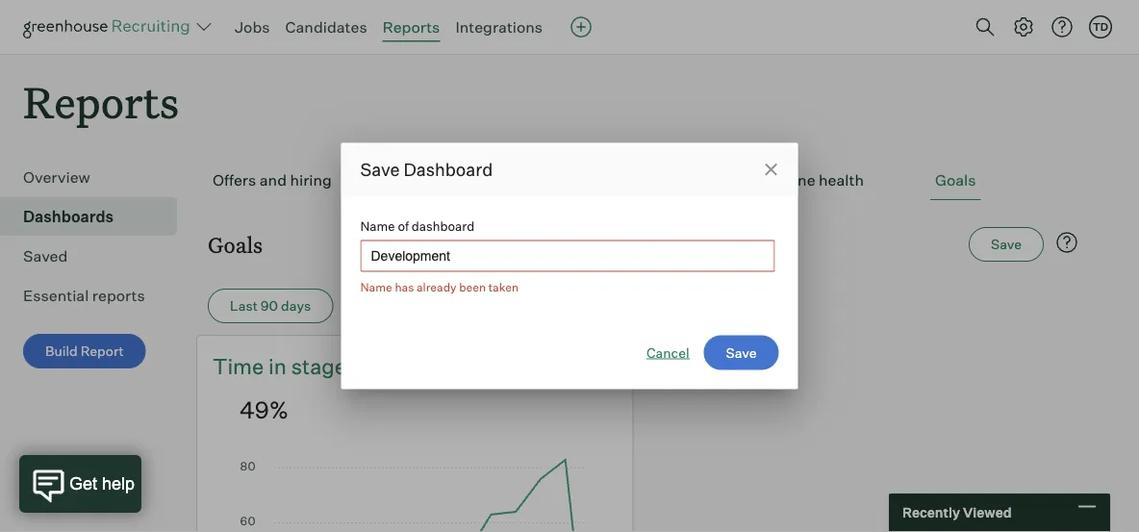 Task type: vqa. For each thing, say whether or not it's contained in the screenshot.
already
yes



Task type: locate. For each thing, give the bounding box(es) containing it.
time link
[[213, 351, 269, 381]]

time in
[[213, 353, 291, 379]]

of
[[398, 218, 409, 234]]

viewed
[[963, 504, 1012, 521]]

pipeline health button
[[753, 161, 869, 200]]

save up of
[[360, 159, 400, 180]]

save
[[360, 159, 400, 180], [991, 236, 1022, 253], [726, 344, 757, 361]]

save dashboard dialog
[[341, 143, 798, 389]]

build report
[[45, 343, 124, 360]]

1 vertical spatial name
[[360, 280, 392, 294]]

1 horizontal spatial goals
[[935, 171, 976, 190]]

0 horizontal spatial goals
[[208, 230, 263, 259]]

save button
[[969, 227, 1044, 262], [704, 335, 779, 370]]

0 vertical spatial goals
[[935, 171, 976, 190]]

name inside alert
[[360, 280, 392, 294]]

49%
[[240, 395, 289, 424]]

days
[[281, 298, 311, 314]]

been
[[459, 280, 486, 294]]

1 name from the top
[[360, 218, 395, 234]]

integrations link
[[456, 17, 543, 37]]

efficiency
[[481, 171, 550, 190]]

td button
[[1085, 12, 1116, 42]]

0 vertical spatial save button
[[969, 227, 1044, 262]]

already
[[417, 280, 457, 294]]

reports down the greenhouse recruiting image
[[23, 73, 179, 130]]

save button left faq "icon"
[[969, 227, 1044, 262]]

save dashboard
[[360, 159, 493, 180]]

has
[[395, 280, 414, 294]]

goals inside button
[[935, 171, 976, 190]]

reports
[[383, 17, 440, 37], [23, 73, 179, 130]]

recruiting
[[403, 171, 478, 190]]

jobs link
[[235, 17, 270, 37]]

None text field
[[360, 240, 775, 272]]

0 vertical spatial name
[[360, 218, 395, 234]]

stage link
[[291, 351, 347, 381]]

in
[[269, 353, 287, 379]]

0 horizontal spatial save
[[360, 159, 400, 180]]

goals
[[935, 171, 976, 190], [208, 230, 263, 259]]

name for name has already been taken
[[360, 280, 392, 294]]

1 vertical spatial save button
[[704, 335, 779, 370]]

reports
[[92, 286, 145, 305]]

goals button
[[931, 161, 981, 200]]

name left has
[[360, 280, 392, 294]]

recruiting efficiency
[[403, 171, 550, 190]]

tab list
[[208, 161, 1083, 200]]

stage
[[291, 353, 347, 379]]

name
[[360, 218, 395, 234], [360, 280, 392, 294]]

reports right candidates
[[383, 17, 440, 37]]

and
[[260, 171, 287, 190]]

candidates link
[[285, 17, 367, 37]]

td button
[[1089, 15, 1112, 38]]

last 90 days
[[230, 298, 311, 314]]

2 horizontal spatial save
[[991, 236, 1022, 253]]

0 vertical spatial reports
[[383, 17, 440, 37]]

build report button
[[23, 334, 146, 369]]

name left of
[[360, 218, 395, 234]]

name has already been taken
[[360, 280, 519, 294]]

1 vertical spatial save
[[991, 236, 1022, 253]]

build
[[45, 343, 78, 360]]

offers
[[213, 171, 256, 190]]

0 horizontal spatial save button
[[704, 335, 779, 370]]

hiring
[[290, 171, 332, 190]]

cancel link
[[647, 343, 690, 362]]

0 vertical spatial save
[[360, 159, 400, 180]]

1 horizontal spatial reports
[[383, 17, 440, 37]]

1 vertical spatial reports
[[23, 73, 179, 130]]

2 name from the top
[[360, 280, 392, 294]]

pipeline
[[758, 171, 816, 190]]

save right the cancel
[[726, 344, 757, 361]]

name has already been taken alert
[[360, 277, 775, 297]]

dashboards link
[[23, 205, 169, 228]]

save button right cancel 'link'
[[704, 335, 779, 370]]

name of dashboard
[[360, 218, 475, 234]]

essential
[[23, 286, 89, 305]]

time
[[213, 353, 264, 379]]

dashboard
[[412, 218, 475, 234]]

2 vertical spatial save
[[726, 344, 757, 361]]

greenhouse recruiting image
[[23, 15, 196, 38]]

dashboards
[[23, 207, 114, 226]]

last
[[230, 298, 258, 314]]

1 horizontal spatial save
[[726, 344, 757, 361]]

save left faq "icon"
[[991, 236, 1022, 253]]



Task type: describe. For each thing, give the bounding box(es) containing it.
save button inside dialog
[[704, 335, 779, 370]]

xychart image
[[240, 454, 590, 532]]

candidates
[[285, 17, 367, 37]]

recruiting efficiency button
[[398, 161, 555, 200]]

pipeline health
[[758, 171, 864, 190]]

jobs
[[235, 17, 270, 37]]

saved link
[[23, 245, 169, 268]]

0 horizontal spatial reports
[[23, 73, 179, 130]]

health
[[819, 171, 864, 190]]

1 horizontal spatial save button
[[969, 227, 1044, 262]]

overview link
[[23, 166, 169, 189]]

save for save dashboard
[[360, 159, 400, 180]]

name for name of dashboard
[[360, 218, 395, 234]]

offers and hiring button
[[208, 161, 337, 200]]

recently viewed
[[903, 504, 1012, 521]]

save for right save button
[[991, 236, 1022, 253]]

search image
[[974, 15, 997, 38]]

faq image
[[1056, 231, 1079, 254]]

td
[[1093, 20, 1109, 33]]

essential reports
[[23, 286, 145, 305]]

recently
[[903, 504, 960, 521]]

1 vertical spatial goals
[[208, 230, 263, 259]]

offers and hiring
[[213, 171, 332, 190]]

overview
[[23, 168, 90, 187]]

essential reports link
[[23, 284, 169, 307]]

integrations
[[456, 17, 543, 37]]

in link
[[269, 351, 291, 381]]

reports link
[[383, 17, 440, 37]]

90
[[261, 298, 278, 314]]

none text field inside save dashboard dialog
[[360, 240, 775, 272]]

report
[[81, 343, 124, 360]]

configure image
[[1012, 15, 1035, 38]]

saved
[[23, 247, 68, 266]]

tab list containing offers and hiring
[[208, 161, 1083, 200]]

taken
[[489, 280, 519, 294]]

cancel
[[647, 344, 690, 361]]

last 90 days button
[[208, 289, 333, 324]]

dashboard
[[404, 159, 493, 180]]



